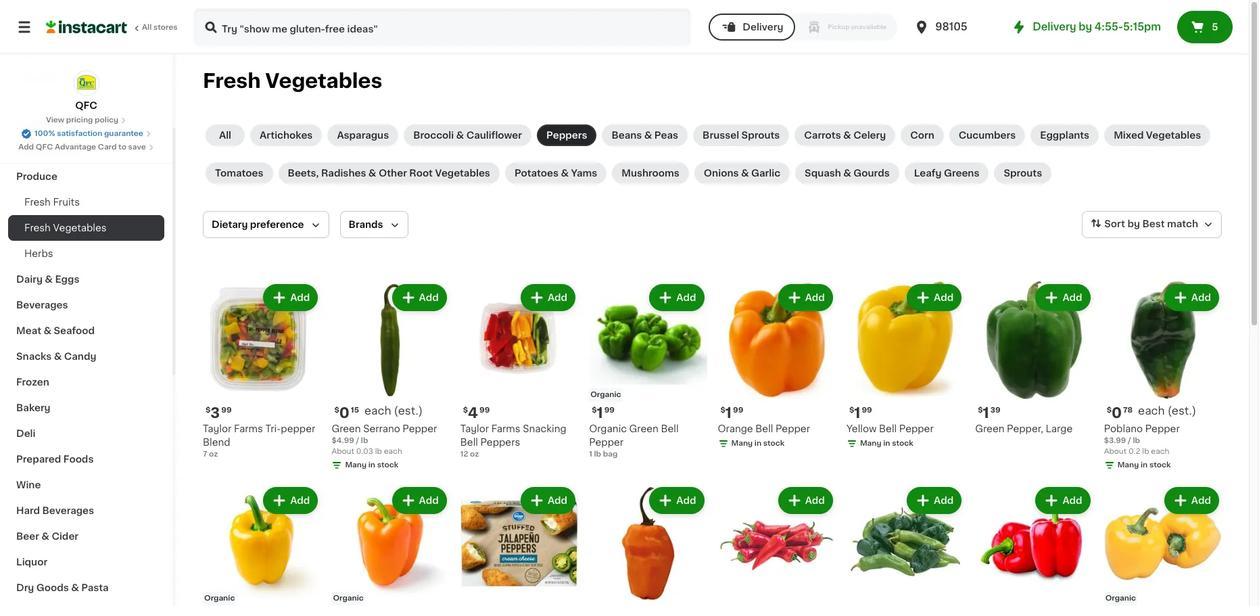Task type: locate. For each thing, give the bounding box(es) containing it.
2 horizontal spatial $ 1 99
[[850, 406, 873, 420]]

1 vertical spatial all
[[219, 131, 231, 140]]

dry
[[16, 583, 34, 593]]

99 up yellow
[[862, 407, 873, 414]]

1 green from the left
[[332, 424, 361, 434]]

0 vertical spatial sprouts
[[742, 131, 780, 140]]

$ 3 99
[[206, 406, 232, 420]]

all link
[[206, 124, 245, 146]]

add button
[[265, 285, 317, 310], [393, 285, 446, 310], [522, 285, 574, 310], [651, 285, 703, 310], [780, 285, 832, 310], [909, 285, 961, 310], [1037, 285, 1090, 310], [1166, 285, 1218, 310], [265, 489, 317, 513], [393, 489, 446, 513], [522, 489, 574, 513], [651, 489, 703, 513], [780, 489, 832, 513], [909, 489, 961, 513], [1037, 489, 1090, 513], [1166, 489, 1218, 513]]

pepper for yellow bell pepper
[[900, 424, 934, 434]]

2 each (est.) from the left
[[1139, 405, 1197, 416]]

frozen link
[[8, 369, 164, 395]]

& left celery
[[844, 131, 852, 140]]

seafood
[[54, 326, 95, 336]]

lb
[[361, 437, 368, 445], [1133, 437, 1141, 445], [375, 448, 382, 456], [1143, 448, 1150, 456], [594, 451, 601, 458]]

pepper down the $0.78 each (estimated) element
[[1146, 424, 1180, 434]]

beets, radishes & other root vegetables
[[288, 168, 490, 178]]

5 button
[[1178, 11, 1233, 43]]

0 left the 78
[[1112, 406, 1122, 420]]

$ 0 15
[[334, 406, 359, 420]]

0 vertical spatial beverages
[[16, 300, 68, 310]]

$ left the 78
[[1107, 407, 1112, 414]]

0 horizontal spatial by
[[1079, 22, 1093, 32]]

bakery link
[[8, 395, 164, 421]]

save
[[128, 143, 146, 151]]

fresh fruits
[[24, 198, 80, 207]]

& for squash & gourds
[[844, 168, 852, 178]]

prepared foods link
[[8, 447, 164, 472]]

0 vertical spatial all
[[142, 24, 152, 31]]

many in stock down the 0.2 at the bottom of the page
[[1118, 462, 1171, 469]]

1 up yellow
[[855, 406, 861, 420]]

100% satisfaction guarantee button
[[21, 126, 151, 139]]

vegetables inside beets, radishes & other root vegetables link
[[435, 168, 490, 178]]

1 left the 39
[[983, 406, 990, 420]]

all up tomatoes link
[[219, 131, 231, 140]]

5 99 from the left
[[862, 407, 873, 414]]

$ for taylor farms snacking bell peppers
[[463, 407, 468, 414]]

& left "garlic"
[[741, 168, 749, 178]]

0 horizontal spatial peppers
[[481, 438, 520, 447]]

Search field
[[195, 9, 690, 45]]

99 up the orange
[[733, 407, 744, 414]]

Best match Sort by field
[[1083, 211, 1222, 238]]

product group
[[203, 281, 321, 460], [332, 281, 450, 474], [461, 281, 579, 460], [589, 281, 707, 460], [718, 281, 836, 452], [847, 281, 965, 452], [976, 281, 1094, 436], [1105, 281, 1222, 474], [203, 485, 321, 606], [332, 485, 450, 606], [461, 485, 579, 606], [589, 485, 707, 606], [718, 485, 836, 606], [847, 485, 965, 606], [976, 485, 1094, 606], [1105, 485, 1222, 606]]

6 $ from the left
[[850, 407, 855, 414]]

beverages down dairy & eggs
[[16, 300, 68, 310]]

$ inside $ 3 99
[[206, 407, 211, 414]]

1 horizontal spatial by
[[1128, 219, 1141, 229]]

stock down poblano pepper $3.99 / lb about 0.2 lb each
[[1150, 462, 1171, 469]]

1 horizontal spatial taylor
[[461, 424, 489, 434]]

bell
[[661, 424, 679, 434], [756, 424, 774, 434], [879, 424, 897, 434], [461, 438, 478, 447]]

$ 4 99
[[463, 406, 490, 420]]

herbs link
[[8, 241, 164, 267]]

onions & garlic link
[[695, 162, 790, 184]]

fresh up all link
[[203, 71, 261, 91]]

$ up yellow
[[850, 407, 855, 414]]

taylor up blend
[[203, 424, 232, 434]]

oz right 12
[[470, 451, 479, 458]]

dry goods & pasta link
[[8, 575, 164, 601]]

bell left the orange
[[661, 424, 679, 434]]

2 0 from the left
[[1112, 406, 1122, 420]]

0 horizontal spatial oz
[[209, 451, 218, 458]]

4 99 from the left
[[733, 407, 744, 414]]

brussel sprouts link
[[694, 124, 790, 146]]

$ 1 99 up the orange
[[721, 406, 744, 420]]

1 vertical spatial by
[[1128, 219, 1141, 229]]

1 left the bag
[[589, 451, 593, 458]]

stock down orange bell pepper
[[764, 440, 785, 447]]

each (est.) inside $0.15 each (estimated) element
[[365, 405, 423, 416]]

1 horizontal spatial farms
[[492, 424, 521, 434]]

farms left tri-
[[234, 424, 263, 434]]

& left eggs
[[45, 275, 53, 284]]

beer
[[16, 532, 39, 541]]

$ left 15 on the left
[[334, 407, 339, 414]]

each up serrano
[[365, 405, 391, 416]]

0.03
[[356, 448, 373, 456]]

$ up 12
[[463, 407, 468, 414]]

& for meat & seafood
[[44, 326, 52, 336]]

green pepper, large
[[976, 424, 1073, 434]]

bell up 12
[[461, 438, 478, 447]]

1 horizontal spatial fresh vegetables
[[203, 71, 382, 91]]

1 for organic green bell pepper
[[597, 406, 603, 420]]

taylor farms snacking bell peppers 12 oz
[[461, 424, 567, 458]]

0 horizontal spatial 0
[[339, 406, 350, 420]]

1 $ 1 99 from the left
[[592, 406, 615, 420]]

all left stores
[[142, 24, 152, 31]]

1 each (est.) from the left
[[365, 405, 423, 416]]

0 horizontal spatial delivery
[[743, 22, 784, 32]]

sprouts down cucumbers link
[[1004, 168, 1043, 178]]

2 about from the left
[[1105, 448, 1127, 456]]

7 $ from the left
[[978, 407, 983, 414]]

(est.) up serrano
[[394, 405, 423, 416]]

(est.) inside $0.15 each (estimated) element
[[394, 405, 423, 416]]

taylor inside taylor farms snacking bell peppers 12 oz
[[461, 424, 489, 434]]

view pricing policy
[[46, 116, 118, 124]]

2 $ from the left
[[334, 407, 339, 414]]

2 vertical spatial fresh
[[24, 223, 51, 233]]

$ for yellow bell pepper
[[850, 407, 855, 414]]

1 horizontal spatial green
[[630, 424, 659, 434]]

$ 1 99 for yellow bell pepper
[[850, 406, 873, 420]]

8 $ from the left
[[1107, 407, 1112, 414]]

each (est.)
[[365, 405, 423, 416], [1139, 405, 1197, 416]]

99 up organic green bell pepper 1 lb bag
[[605, 407, 615, 414]]

$ 1 99 up organic green bell pepper 1 lb bag
[[592, 406, 615, 420]]

herbs
[[24, 249, 53, 258]]

lb left the bag
[[594, 451, 601, 458]]

$ up organic green bell pepper 1 lb bag
[[592, 407, 597, 414]]

1 0 from the left
[[339, 406, 350, 420]]

beverages link
[[8, 292, 164, 318]]

/ inside poblano pepper $3.99 / lb about 0.2 lb each
[[1128, 437, 1132, 445]]

oz inside taylor farms snacking bell peppers 12 oz
[[470, 451, 479, 458]]

4
[[468, 406, 478, 420]]

1 vertical spatial peppers
[[481, 438, 520, 447]]

1 horizontal spatial 0
[[1112, 406, 1122, 420]]

gourds
[[854, 168, 890, 178]]

0 vertical spatial fresh
[[203, 71, 261, 91]]

peppers link
[[537, 124, 597, 146]]

2 $ 1 99 from the left
[[721, 406, 744, 420]]

$ up the orange
[[721, 407, 726, 414]]

3 99 from the left
[[605, 407, 615, 414]]

1 horizontal spatial peppers
[[547, 131, 588, 140]]

beverages
[[16, 300, 68, 310], [42, 506, 94, 516]]

1 inside organic green bell pepper 1 lb bag
[[589, 451, 593, 458]]

pasta
[[81, 583, 109, 593]]

1 horizontal spatial /
[[1128, 437, 1132, 445]]

0 vertical spatial by
[[1079, 22, 1093, 32]]

meat
[[16, 326, 41, 336]]

100% satisfaction guarantee
[[35, 130, 143, 137]]

taylor farms tri-pepper blend 7 oz
[[203, 424, 315, 458]]

1 99 from the left
[[221, 407, 232, 414]]

pepper
[[403, 424, 437, 434], [776, 424, 810, 434], [900, 424, 934, 434], [1146, 424, 1180, 434], [589, 438, 624, 447]]

0 left 15 on the left
[[339, 406, 350, 420]]

0 horizontal spatial taylor
[[203, 424, 232, 434]]

vegetables down the broccoli & cauliflower link
[[435, 168, 490, 178]]

best
[[1143, 219, 1165, 229]]

peppers up potatoes & yams
[[547, 131, 588, 140]]

$ up blend
[[206, 407, 211, 414]]

1 vertical spatial beverages
[[42, 506, 94, 516]]

pepper,
[[1007, 424, 1044, 434]]

add qfc advantage card to save
[[18, 143, 146, 151]]

pepper inside green serrano pepper $4.99 / lb about 0.03 lb each
[[403, 424, 437, 434]]

beets, radishes & other root vegetables link
[[278, 162, 500, 184]]

1 horizontal spatial all
[[219, 131, 231, 140]]

99 right the 3
[[221, 407, 232, 414]]

1 $ from the left
[[206, 407, 211, 414]]

& right broccoli
[[456, 131, 464, 140]]

beer & cider
[[16, 532, 78, 541]]

2 organic button from the left
[[332, 485, 450, 606]]

taylor down 4
[[461, 424, 489, 434]]

by right sort
[[1128, 219, 1141, 229]]

1 / from the left
[[356, 437, 359, 445]]

0 horizontal spatial fresh vegetables
[[24, 223, 107, 233]]

$ 1 39
[[978, 406, 1001, 420]]

& left yams
[[561, 168, 569, 178]]

1 horizontal spatial $ 1 99
[[721, 406, 744, 420]]

all for all stores
[[142, 24, 152, 31]]

taylor inside taylor farms tri-pepper blend 7 oz
[[203, 424, 232, 434]]

pepper inside poblano pepper $3.99 / lb about 0.2 lb each
[[1146, 424, 1180, 434]]

& left candy
[[54, 352, 62, 361]]

delivery inside button
[[743, 22, 784, 32]]

green inside green serrano pepper $4.99 / lb about 0.03 lb each
[[332, 424, 361, 434]]

1 up the orange
[[726, 406, 732, 420]]

3 green from the left
[[976, 424, 1005, 434]]

& left peas
[[645, 131, 652, 140]]

1 vertical spatial fresh vegetables
[[24, 223, 107, 233]]

to
[[118, 143, 126, 151]]

lb up 0.03
[[361, 437, 368, 445]]

2 horizontal spatial green
[[976, 424, 1005, 434]]

& right the beer
[[42, 532, 49, 541]]

1 farms from the left
[[234, 424, 263, 434]]

12
[[461, 451, 468, 458]]

&
[[456, 131, 464, 140], [645, 131, 652, 140], [844, 131, 852, 140], [369, 168, 377, 178], [561, 168, 569, 178], [741, 168, 749, 178], [844, 168, 852, 178], [45, 275, 53, 284], [44, 326, 52, 336], [54, 352, 62, 361], [42, 532, 49, 541], [71, 583, 79, 593]]

organic for 2nd organic button
[[333, 594, 364, 602]]

taylor for 3
[[203, 424, 232, 434]]

1 horizontal spatial about
[[1105, 448, 1127, 456]]

2 oz from the left
[[470, 451, 479, 458]]

greens
[[944, 168, 980, 178]]

0 horizontal spatial (est.)
[[394, 405, 423, 416]]

1 oz from the left
[[209, 451, 218, 458]]

2 / from the left
[[1128, 437, 1132, 445]]

fresh up herbs
[[24, 223, 51, 233]]

in down 0.03
[[369, 462, 375, 469]]

sort
[[1105, 219, 1126, 229]]

1 horizontal spatial oz
[[470, 451, 479, 458]]

3 $ 1 99 from the left
[[850, 406, 873, 420]]

each (est.) up poblano pepper $3.99 / lb about 0.2 lb each
[[1139, 405, 1197, 416]]

1 horizontal spatial (est.)
[[1168, 405, 1197, 416]]

1 about from the left
[[332, 448, 354, 456]]

farms inside taylor farms tri-pepper blend 7 oz
[[234, 424, 263, 434]]

green inside organic green bell pepper 1 lb bag
[[630, 424, 659, 434]]

dietary
[[212, 220, 248, 229]]

None search field
[[193, 8, 692, 46]]

0 horizontal spatial $ 1 99
[[592, 406, 615, 420]]

fresh vegetables up the artichokes
[[203, 71, 382, 91]]

farms for 3
[[234, 424, 263, 434]]

advantage
[[55, 143, 96, 151]]

$ for organic green bell pepper
[[592, 407, 597, 414]]

fresh vegetables down fruits
[[24, 223, 107, 233]]

oz for 4
[[470, 451, 479, 458]]

eggs
[[55, 275, 79, 284]]

cucumbers
[[959, 131, 1016, 140]]

beverages up "cider"
[[42, 506, 94, 516]]

4 $ from the left
[[592, 407, 597, 414]]

pepper up the bag
[[589, 438, 624, 447]]

broccoli
[[413, 131, 454, 140]]

squash & gourds link
[[796, 162, 900, 184]]

lb up the 0.2 at the bottom of the page
[[1133, 437, 1141, 445]]

celery
[[854, 131, 886, 140]]

1 vertical spatial sprouts
[[1004, 168, 1043, 178]]

1 (est.) from the left
[[394, 405, 423, 416]]

0 horizontal spatial all
[[142, 24, 152, 31]]

about down $4.99
[[332, 448, 354, 456]]

1
[[597, 406, 603, 420], [726, 406, 732, 420], [855, 406, 861, 420], [983, 406, 990, 420], [589, 451, 593, 458]]

1 horizontal spatial qfc
[[75, 101, 97, 110]]

99 inside $ 3 99
[[221, 407, 232, 414]]

2 green from the left
[[630, 424, 659, 434]]

sprouts
[[742, 131, 780, 140], [1004, 168, 1043, 178]]

1 up organic green bell pepper 1 lb bag
[[597, 406, 603, 420]]

0 horizontal spatial qfc
[[36, 143, 53, 151]]

1 horizontal spatial each (est.)
[[1139, 405, 1197, 416]]

oz inside taylor farms tri-pepper blend 7 oz
[[209, 451, 218, 458]]

each (est.) for pepper
[[1139, 405, 1197, 416]]

sprouts link
[[995, 162, 1052, 184]]

1 horizontal spatial organic button
[[332, 485, 450, 606]]

99 right 4
[[480, 407, 490, 414]]

99 inside $ 4 99
[[480, 407, 490, 414]]

all for all
[[219, 131, 231, 140]]

& right meat at bottom
[[44, 326, 52, 336]]

$ for green pepper, large
[[978, 407, 983, 414]]

$ inside $ 4 99
[[463, 407, 468, 414]]

by left 4:55-
[[1079, 22, 1093, 32]]

1 horizontal spatial delivery
[[1033, 22, 1077, 32]]

serrano
[[363, 424, 400, 434]]

fresh down produce
[[24, 198, 51, 207]]

& left the gourds
[[844, 168, 852, 178]]

2 (est.) from the left
[[1168, 405, 1197, 416]]

$ inside $ 1 39
[[978, 407, 983, 414]]

pepper right the orange
[[776, 424, 810, 434]]

2 farms from the left
[[492, 424, 521, 434]]

2 99 from the left
[[480, 407, 490, 414]]

2 horizontal spatial organic button
[[1105, 485, 1222, 606]]

pepper right yellow
[[900, 424, 934, 434]]

bell right yellow
[[879, 424, 897, 434]]

about down $3.99
[[1105, 448, 1127, 456]]

$ 1 99 up yellow
[[850, 406, 873, 420]]

fresh for produce
[[24, 198, 51, 207]]

farms left "snacking"
[[492, 424, 521, 434]]

(est.) inside the $0.78 each (estimated) element
[[1168, 405, 1197, 416]]

& inside 'link'
[[561, 168, 569, 178]]

pepper down $0.15 each (estimated) element
[[403, 424, 437, 434]]

tri-
[[266, 424, 281, 434]]

each (est.) up serrano
[[365, 405, 423, 416]]

large
[[1046, 424, 1073, 434]]

each right the 0.2 at the bottom of the page
[[1152, 448, 1170, 456]]

/
[[356, 437, 359, 445], [1128, 437, 1132, 445]]

fresh fruits link
[[8, 189, 164, 215]]

farms for 4
[[492, 424, 521, 434]]

0 horizontal spatial organic button
[[203, 485, 321, 606]]

$ inside $ 0 78
[[1107, 407, 1112, 414]]

lb right the 0.2 at the bottom of the page
[[1143, 448, 1150, 456]]

broccoli & cauliflower
[[413, 131, 522, 140]]

qfc up view pricing policy link
[[75, 101, 97, 110]]

$0.78 each (estimated) element
[[1105, 405, 1222, 422]]

0 horizontal spatial about
[[332, 448, 354, 456]]

vegetables up the artichokes
[[265, 71, 382, 91]]

5 $ from the left
[[721, 407, 726, 414]]

garlic
[[752, 168, 781, 178]]

organic for third organic button from right
[[204, 594, 235, 602]]

by inside field
[[1128, 219, 1141, 229]]

each (est.) inside the $0.78 each (estimated) element
[[1139, 405, 1197, 416]]

0 for green
[[339, 406, 350, 420]]

& for broccoli & cauliflower
[[456, 131, 464, 140]]

0 horizontal spatial each (est.)
[[365, 405, 423, 416]]

sprouts up "garlic"
[[742, 131, 780, 140]]

0 horizontal spatial /
[[356, 437, 359, 445]]

0 horizontal spatial green
[[332, 424, 361, 434]]

vegetables right mixed
[[1147, 131, 1202, 140]]

& left other
[[369, 168, 377, 178]]

deli link
[[8, 421, 164, 447]]

1 organic button from the left
[[203, 485, 321, 606]]

(est.) up poblano pepper $3.99 / lb about 0.2 lb each
[[1168, 405, 1197, 416]]

mixed
[[1114, 131, 1144, 140]]

1 taylor from the left
[[203, 424, 232, 434]]

brussel sprouts
[[703, 131, 780, 140]]

peppers down $ 4 99
[[481, 438, 520, 447]]

/ up 0.03
[[356, 437, 359, 445]]

delivery by 4:55-5:15pm
[[1033, 22, 1162, 32]]

farms inside taylor farms snacking bell peppers 12 oz
[[492, 424, 521, 434]]

0 horizontal spatial farms
[[234, 424, 263, 434]]

orange
[[718, 424, 753, 434]]

& for snacks & candy
[[54, 352, 62, 361]]

add
[[18, 143, 34, 151], [290, 293, 310, 302], [419, 293, 439, 302], [548, 293, 568, 302], [677, 293, 696, 302], [806, 293, 825, 302], [934, 293, 954, 302], [1063, 293, 1083, 302], [1192, 293, 1212, 302], [290, 496, 310, 506], [419, 496, 439, 506], [548, 496, 568, 506], [677, 496, 696, 506], [806, 496, 825, 506], [934, 496, 954, 506], [1063, 496, 1083, 506], [1192, 496, 1212, 506]]

bell inside taylor farms snacking bell peppers 12 oz
[[461, 438, 478, 447]]

each down serrano
[[384, 448, 402, 456]]

/ up the 0.2 at the bottom of the page
[[1128, 437, 1132, 445]]

qfc down 100%
[[36, 143, 53, 151]]

1 for green pepper, large
[[983, 406, 990, 420]]

1 vertical spatial fresh
[[24, 198, 51, 207]]

oz right 7
[[209, 451, 218, 458]]

in down poblano pepper $3.99 / lb about 0.2 lb each
[[1141, 462, 1148, 469]]

qfc
[[75, 101, 97, 110], [36, 143, 53, 151]]

dietary preference
[[212, 220, 304, 229]]

2 taylor from the left
[[461, 424, 489, 434]]

$ left the 39
[[978, 407, 983, 414]]

add qfc advantage card to save link
[[18, 142, 154, 153]]

each (est.) for serrano
[[365, 405, 423, 416]]

stock
[[764, 440, 785, 447], [892, 440, 914, 447], [377, 462, 399, 469], [1150, 462, 1171, 469]]

fresh vegetables link
[[8, 215, 164, 241]]

3 $ from the left
[[463, 407, 468, 414]]



Task type: vqa. For each thing, say whether or not it's contained in the screenshot.
the topmost corner.
no



Task type: describe. For each thing, give the bounding box(es) containing it.
(est.) for pepper
[[1168, 405, 1197, 416]]

peas
[[655, 131, 679, 140]]

pepper inside organic green bell pepper 1 lb bag
[[589, 438, 624, 447]]

$ for orange bell pepper
[[721, 407, 726, 414]]

orange bell pepper
[[718, 424, 810, 434]]

& for onions & garlic
[[741, 168, 749, 178]]

liquor link
[[8, 549, 164, 575]]

potatoes
[[515, 168, 559, 178]]

eggplants
[[1041, 131, 1090, 140]]

5:15pm
[[1124, 22, 1162, 32]]

99 for taylor farms snacking bell peppers
[[480, 407, 490, 414]]

carrots
[[805, 131, 841, 140]]

delivery button
[[709, 14, 796, 41]]

$ 1 99 for orange bell pepper
[[721, 406, 744, 420]]

green serrano pepper $4.99 / lb about 0.03 lb each
[[332, 424, 437, 456]]

3 organic button from the left
[[1105, 485, 1222, 606]]

$3.99
[[1105, 437, 1127, 445]]

root
[[409, 168, 433, 178]]

& for beans & peas
[[645, 131, 652, 140]]

0 vertical spatial qfc
[[75, 101, 97, 110]]

1 vertical spatial qfc
[[36, 143, 53, 151]]

bell right the orange
[[756, 424, 774, 434]]

vegetables inside fresh vegetables link
[[53, 223, 107, 233]]

yams
[[571, 168, 598, 178]]

lists
[[38, 72, 61, 82]]

brands button
[[340, 211, 408, 238]]

& for potatoes & yams
[[561, 168, 569, 178]]

view pricing policy link
[[46, 115, 127, 126]]

many down 0.03
[[345, 462, 367, 469]]

guarantee
[[104, 130, 143, 137]]

beer & cider link
[[8, 524, 164, 549]]

service type group
[[709, 14, 898, 41]]

each inside poblano pepper $3.99 / lb about 0.2 lb each
[[1152, 448, 1170, 456]]

organic inside organic green bell pepper 1 lb bag
[[589, 424, 627, 434]]

many down yellow
[[860, 440, 882, 447]]

many in stock down 0.03
[[345, 462, 399, 469]]

frozen
[[16, 378, 49, 387]]

meat & seafood link
[[8, 318, 164, 344]]

organic green bell pepper 1 lb bag
[[589, 424, 679, 458]]

best match
[[1143, 219, 1199, 229]]

lb right 0.03
[[375, 448, 382, 456]]

foods
[[63, 455, 94, 464]]

leafy greens
[[914, 168, 980, 178]]

stores
[[154, 24, 178, 31]]

snacks & candy
[[16, 352, 96, 361]]

corn
[[911, 131, 935, 140]]

& for carrots & celery
[[844, 131, 852, 140]]

green for green pepper, large
[[976, 424, 1005, 434]]

pepper for green serrano pepper $4.99 / lb about 0.03 lb each
[[403, 424, 437, 434]]

5
[[1212, 22, 1219, 32]]

vegetables inside mixed vegetables link
[[1147, 131, 1202, 140]]

corn link
[[901, 124, 944, 146]]

by for sort
[[1128, 219, 1141, 229]]

buy
[[38, 45, 57, 55]]

98105
[[936, 22, 968, 32]]

lists link
[[8, 64, 164, 91]]

& for beer & cider
[[42, 532, 49, 541]]

0 vertical spatial fresh vegetables
[[203, 71, 382, 91]]

about inside green serrano pepper $4.99 / lb about 0.03 lb each
[[332, 448, 354, 456]]

dietary preference button
[[203, 211, 329, 238]]

organic for first organic button from right
[[1106, 594, 1137, 602]]

/ inside green serrano pepper $4.99 / lb about 0.03 lb each
[[356, 437, 359, 445]]

98105 button
[[914, 8, 995, 46]]

by for delivery
[[1079, 22, 1093, 32]]

0 vertical spatial peppers
[[547, 131, 588, 140]]

bell inside organic green bell pepper 1 lb bag
[[661, 424, 679, 434]]

mixed vegetables
[[1114, 131, 1202, 140]]

$ 1 99 for organic green bell pepper
[[592, 406, 615, 420]]

99 for organic green bell pepper
[[605, 407, 615, 414]]

poblano pepper $3.99 / lb about 0.2 lb each
[[1105, 424, 1180, 456]]

policy
[[95, 116, 118, 124]]

product group containing 3
[[203, 281, 321, 460]]

other
[[379, 168, 407, 178]]

oz for 3
[[209, 451, 218, 458]]

thanksgiving
[[16, 146, 81, 156]]

dairy & eggs link
[[8, 267, 164, 292]]

qfc logo image
[[73, 70, 99, 96]]

0 horizontal spatial sprouts
[[742, 131, 780, 140]]

recipes link
[[8, 112, 164, 138]]

artichokes
[[260, 131, 313, 140]]

1 horizontal spatial sprouts
[[1004, 168, 1043, 178]]

& for dairy & eggs
[[45, 275, 53, 284]]

99 for yellow bell pepper
[[862, 407, 873, 414]]

$0.15 each (estimated) element
[[332, 405, 450, 422]]

bakery
[[16, 403, 50, 413]]

each inside green serrano pepper $4.99 / lb about 0.03 lb each
[[384, 448, 402, 456]]

lb inside organic green bell pepper 1 lb bag
[[594, 451, 601, 458]]

taylor for 4
[[461, 424, 489, 434]]

beets,
[[288, 168, 319, 178]]

$ 0 78
[[1107, 406, 1133, 420]]

pricing
[[66, 116, 93, 124]]

about inside poblano pepper $3.99 / lb about 0.2 lb each
[[1105, 448, 1127, 456]]

all stores link
[[46, 8, 179, 46]]

in down orange bell pepper
[[755, 440, 762, 447]]

delivery for delivery
[[743, 22, 784, 32]]

mushrooms link
[[612, 162, 689, 184]]

many in stock down the yellow bell pepper
[[860, 440, 914, 447]]

(est.) for serrano
[[394, 405, 423, 416]]

yellow bell pepper
[[847, 424, 934, 434]]

many down the orange
[[732, 440, 753, 447]]

carrots & celery
[[805, 131, 886, 140]]

each right the 78
[[1139, 405, 1165, 416]]

wine
[[16, 480, 41, 490]]

bag
[[603, 451, 618, 458]]

goods
[[36, 583, 69, 593]]

prepared
[[16, 455, 61, 464]]

candy
[[64, 352, 96, 361]]

sort by
[[1105, 219, 1141, 229]]

carrots & celery link
[[795, 124, 896, 146]]

78
[[1124, 407, 1133, 414]]

snacks & candy link
[[8, 344, 164, 369]]

0 for poblano
[[1112, 406, 1122, 420]]

fresh for fresh fruits
[[24, 223, 51, 233]]

asparagus link
[[328, 124, 399, 146]]

$ for taylor farms tri-pepper blend
[[206, 407, 211, 414]]

& left pasta
[[71, 583, 79, 593]]

peppers inside taylor farms snacking bell peppers 12 oz
[[481, 438, 520, 447]]

potatoes & yams link
[[505, 162, 607, 184]]

stock down the yellow bell pepper
[[892, 440, 914, 447]]

meat & seafood
[[16, 326, 95, 336]]

0.2
[[1129, 448, 1141, 456]]

many in stock down orange bell pepper
[[732, 440, 785, 447]]

dairy & eggs
[[16, 275, 79, 284]]

pepper for orange bell pepper
[[776, 424, 810, 434]]

99 for orange bell pepper
[[733, 407, 744, 414]]

snacking
[[523, 424, 567, 434]]

asparagus
[[337, 131, 389, 140]]

brussel
[[703, 131, 740, 140]]

snacks
[[16, 352, 52, 361]]

99 for taylor farms tri-pepper blend
[[221, 407, 232, 414]]

hard beverages
[[16, 506, 94, 516]]

delivery for delivery by 4:55-5:15pm
[[1033, 22, 1077, 32]]

artichokes link
[[250, 124, 322, 146]]

1 for orange bell pepper
[[726, 406, 732, 420]]

$ inside the $ 0 15
[[334, 407, 339, 414]]

fruits
[[53, 198, 80, 207]]

wine link
[[8, 472, 164, 498]]

recipes
[[16, 120, 56, 130]]

product group containing 4
[[461, 281, 579, 460]]

1 for yellow bell pepper
[[855, 406, 861, 420]]

instacart logo image
[[46, 19, 127, 35]]

eggplants link
[[1031, 124, 1099, 146]]

poblano
[[1105, 424, 1143, 434]]

again
[[68, 45, 95, 55]]

green for green serrano pepper $4.99 / lb about 0.03 lb each
[[332, 424, 361, 434]]

stock down green serrano pepper $4.99 / lb about 0.03 lb each
[[377, 462, 399, 469]]

hard
[[16, 506, 40, 516]]

produce link
[[8, 164, 164, 189]]

in down the yellow bell pepper
[[884, 440, 891, 447]]

many down the 0.2 at the bottom of the page
[[1118, 462, 1139, 469]]



